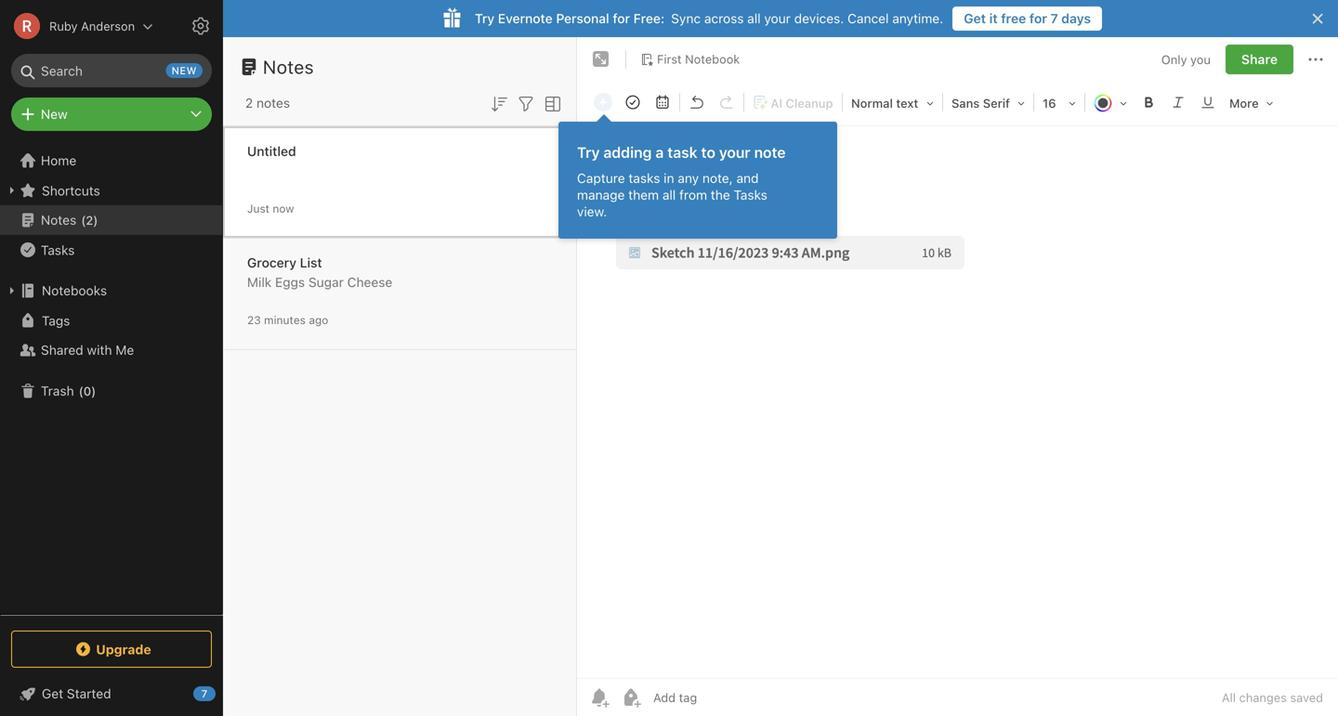 Task type: vqa. For each thing, say whether or not it's contained in the screenshot.
"More actions" field
no



Task type: locate. For each thing, give the bounding box(es) containing it.
tasks down the notes ( 2 )
[[41, 242, 75, 258]]

first notebook button
[[634, 46, 747, 73]]

undo image
[[684, 89, 710, 115]]

2 inside note list element
[[245, 95, 253, 111]]

for for 7
[[1030, 11, 1048, 26]]

0 vertical spatial 2
[[245, 95, 253, 111]]

notes
[[263, 56, 314, 78], [41, 212, 76, 228]]

1 horizontal spatial your
[[765, 11, 791, 26]]

note window element
[[577, 37, 1339, 717]]

) right trash at the bottom
[[91, 384, 96, 398]]

all
[[748, 11, 761, 26], [663, 187, 676, 203]]

for left the free:
[[613, 11, 630, 26]]

anytime.
[[893, 11, 944, 26]]

first notebook
[[657, 52, 740, 66]]

( right trash at the bottom
[[79, 384, 84, 398]]

Search text field
[[24, 54, 199, 87]]

more image
[[1224, 89, 1281, 115]]

)
[[93, 213, 98, 227], [91, 384, 96, 398]]

try up capture
[[577, 144, 600, 161]]

2 left notes
[[245, 95, 253, 111]]

for inside button
[[1030, 11, 1048, 26]]

only
[[1162, 52, 1188, 66]]

0 horizontal spatial notes
[[41, 212, 76, 228]]

view.
[[577, 204, 607, 219]]

tasks
[[734, 187, 768, 203], [41, 242, 75, 258]]

all inside try adding a task to your note capture tasks in any note, and manage them all from the tasks view.
[[663, 187, 676, 203]]

trash
[[41, 384, 74, 399]]

try adding a task to your note capture tasks in any note, and manage them all from the tasks view.
[[577, 144, 786, 219]]

task
[[668, 144, 698, 161]]

for left 7
[[1030, 11, 1048, 26]]

your left devices.
[[765, 11, 791, 26]]

2 down shortcuts on the top left
[[86, 213, 93, 227]]

1 horizontal spatial tasks
[[734, 187, 768, 203]]

0 horizontal spatial your
[[720, 144, 751, 161]]

( down shortcuts on the top left
[[81, 213, 86, 227]]

tasks inside try adding a task to your note capture tasks in any note, and manage them all from the tasks view.
[[734, 187, 768, 203]]

try evernote personal for free: sync across all your devices. cancel anytime.
[[475, 11, 944, 26]]

notes down shortcuts on the top left
[[41, 212, 76, 228]]

for for free:
[[613, 11, 630, 26]]

list
[[300, 255, 322, 271]]

get
[[964, 11, 987, 26]]

( for notes
[[81, 213, 86, 227]]

1 vertical spatial all
[[663, 187, 676, 203]]

notes inside note list element
[[263, 56, 314, 78]]

try for evernote
[[475, 11, 495, 26]]

try inside try adding a task to your note capture tasks in any note, and manage them all from the tasks view.
[[577, 144, 600, 161]]

and
[[737, 171, 759, 186]]

try left the evernote
[[475, 11, 495, 26]]

notes for notes
[[263, 56, 314, 78]]

tasks down and
[[734, 187, 768, 203]]

all changes saved
[[1223, 691, 1324, 705]]

now
[[273, 202, 294, 215]]

1 vertical spatial 2
[[86, 213, 93, 227]]

0 vertical spatial )
[[93, 213, 98, 227]]

) inside the notes ( 2 )
[[93, 213, 98, 227]]

23 minutes ago
[[247, 314, 329, 327]]

share button
[[1226, 45, 1294, 74]]

upgrade button
[[11, 631, 212, 669]]

0 horizontal spatial tasks
[[41, 242, 75, 258]]

0 horizontal spatial 2
[[86, 213, 93, 227]]

shared with me link
[[0, 336, 222, 365]]

0 vertical spatial tasks
[[734, 187, 768, 203]]

0 horizontal spatial try
[[475, 11, 495, 26]]

1 for from the left
[[613, 11, 630, 26]]

2 for from the left
[[1030, 11, 1048, 26]]

days
[[1062, 11, 1092, 26]]

0 vertical spatial (
[[81, 213, 86, 227]]

try
[[475, 11, 495, 26], [577, 144, 600, 161]]

(
[[81, 213, 86, 227], [79, 384, 84, 398]]

all down in
[[663, 187, 676, 203]]

2 notes
[[245, 95, 290, 111]]

free
[[1002, 11, 1027, 26]]

personal
[[556, 11, 610, 26]]

notebooks
[[42, 283, 107, 298]]

sugar
[[309, 275, 344, 290]]

1 vertical spatial (
[[79, 384, 84, 398]]

changes
[[1240, 691, 1288, 705]]

cancel
[[848, 11, 889, 26]]

1 vertical spatial try
[[577, 144, 600, 161]]

None search field
[[24, 54, 199, 87]]

tree
[[0, 146, 223, 615]]

0 horizontal spatial for
[[613, 11, 630, 26]]

for
[[613, 11, 630, 26], [1030, 11, 1048, 26]]

from
[[680, 187, 708, 203]]

) inside trash ( 0 )
[[91, 384, 96, 398]]

1 horizontal spatial 2
[[245, 95, 253, 111]]

1 vertical spatial notes
[[41, 212, 76, 228]]

it
[[990, 11, 998, 26]]

0 vertical spatial try
[[475, 11, 495, 26]]

calendar event image
[[650, 89, 676, 115]]

notes ( 2 )
[[41, 212, 98, 228]]

notes up notes
[[263, 56, 314, 78]]

font color image
[[1088, 89, 1134, 115]]

your
[[765, 11, 791, 26], [720, 144, 751, 161]]

your right to
[[720, 144, 751, 161]]

0 vertical spatial notes
[[263, 56, 314, 78]]

( inside the notes ( 2 )
[[81, 213, 86, 227]]

font size image
[[1037, 89, 1083, 115]]

( inside trash ( 0 )
[[79, 384, 84, 398]]

1 horizontal spatial try
[[577, 144, 600, 161]]

expand notebooks image
[[5, 284, 20, 298]]

1 vertical spatial )
[[91, 384, 96, 398]]

1 vertical spatial tasks
[[41, 242, 75, 258]]

first
[[657, 52, 682, 66]]

2
[[245, 95, 253, 111], [86, 213, 93, 227]]

0 vertical spatial all
[[748, 11, 761, 26]]

untitled
[[247, 144, 296, 159]]

trash ( 0 )
[[41, 384, 96, 399]]

1 horizontal spatial notes
[[263, 56, 314, 78]]

get it free for 7 days button
[[953, 7, 1103, 31]]

all right across
[[748, 11, 761, 26]]

insert image
[[590, 89, 617, 115]]

) down shortcuts button
[[93, 213, 98, 227]]

0 horizontal spatial all
[[663, 187, 676, 203]]

grocery
[[247, 255, 297, 271]]

1 horizontal spatial for
[[1030, 11, 1048, 26]]

1 horizontal spatial all
[[748, 11, 761, 26]]

1 vertical spatial your
[[720, 144, 751, 161]]



Task type: describe. For each thing, give the bounding box(es) containing it.
font family image
[[946, 89, 1032, 115]]

saved
[[1291, 691, 1324, 705]]

shortcuts button
[[0, 176, 222, 205]]

) for trash
[[91, 384, 96, 398]]

notebook
[[685, 52, 740, 66]]

capture
[[577, 171, 625, 186]]

add a reminder image
[[589, 687, 611, 709]]

cheese
[[347, 275, 393, 290]]

note,
[[703, 171, 733, 186]]

23
[[247, 314, 261, 327]]

get it free for 7 days
[[964, 11, 1092, 26]]

manage
[[577, 187, 625, 203]]

notebooks link
[[0, 276, 222, 306]]

grocery list milk eggs sugar cheese
[[247, 255, 393, 290]]

minutes
[[264, 314, 306, 327]]

any
[[678, 171, 699, 186]]

tags
[[42, 313, 70, 328]]

just
[[247, 202, 270, 215]]

note
[[755, 144, 786, 161]]

shared
[[41, 343, 83, 358]]

note list element
[[223, 37, 577, 717]]

7
[[1051, 11, 1059, 26]]

upgrade
[[96, 642, 151, 658]]

heading level image
[[845, 89, 941, 115]]

across
[[705, 11, 744, 26]]

) for notes
[[93, 213, 98, 227]]

underline image
[[1196, 89, 1222, 115]]

Note Editor text field
[[577, 126, 1339, 679]]

milk
[[247, 275, 272, 290]]

all
[[1223, 691, 1237, 705]]

shared with me
[[41, 343, 134, 358]]

you
[[1191, 52, 1212, 66]]

new
[[41, 106, 68, 122]]

tasks inside button
[[41, 242, 75, 258]]

ago
[[309, 314, 329, 327]]

only you
[[1162, 52, 1212, 66]]

the
[[711, 187, 731, 203]]

share
[[1242, 52, 1279, 67]]

in
[[664, 171, 675, 186]]

2 inside the notes ( 2 )
[[86, 213, 93, 227]]

free:
[[634, 11, 665, 26]]

me
[[116, 343, 134, 358]]

task image
[[620, 89, 646, 115]]

notes for notes ( 2 )
[[41, 212, 76, 228]]

add tag image
[[620, 687, 643, 709]]

your inside try adding a task to your note capture tasks in any note, and manage them all from the tasks view.
[[720, 144, 751, 161]]

home
[[41, 153, 76, 168]]

a
[[656, 144, 664, 161]]

bold image
[[1136, 89, 1162, 115]]

evernote
[[498, 11, 553, 26]]

0 vertical spatial your
[[765, 11, 791, 26]]

expand note image
[[590, 48, 613, 71]]

tags button
[[0, 306, 222, 336]]

0
[[84, 384, 91, 398]]

to
[[702, 144, 716, 161]]

devices.
[[795, 11, 845, 26]]

try for adding
[[577, 144, 600, 161]]

italic image
[[1166, 89, 1192, 115]]

( for trash
[[79, 384, 84, 398]]

tasks button
[[0, 235, 222, 265]]

home link
[[0, 146, 223, 176]]

them
[[629, 187, 659, 203]]

shortcuts
[[42, 183, 100, 198]]

sync
[[672, 11, 701, 26]]

eggs
[[275, 275, 305, 290]]

with
[[87, 343, 112, 358]]

settings image
[[190, 15, 212, 37]]

tasks
[[629, 171, 661, 186]]

tree containing home
[[0, 146, 223, 615]]

notes
[[257, 95, 290, 111]]

adding
[[604, 144, 652, 161]]

just now
[[247, 202, 294, 215]]

new button
[[11, 98, 212, 131]]



